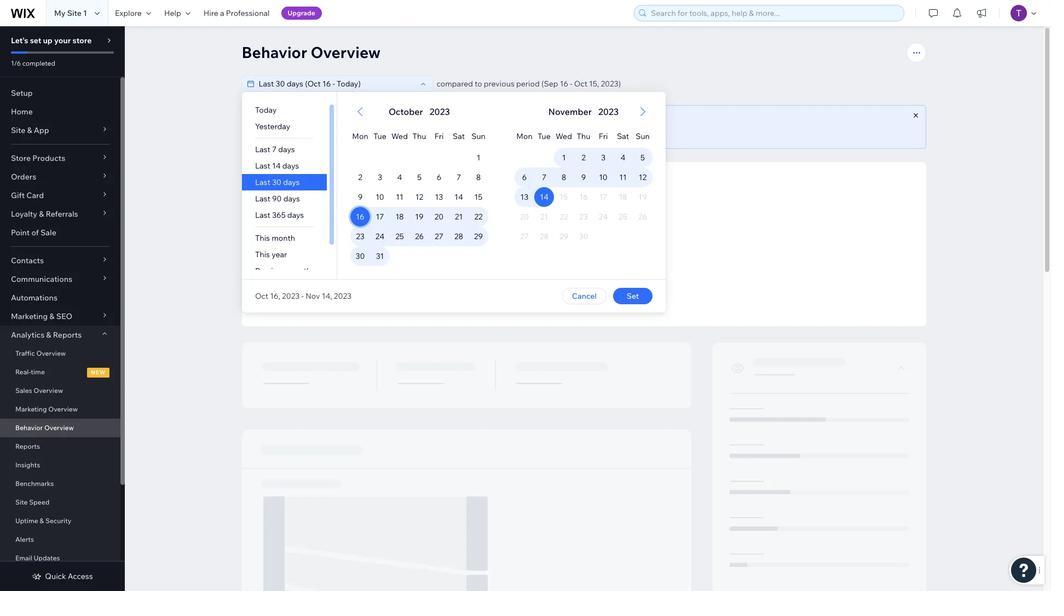Task type: vqa. For each thing, say whether or not it's contained in the screenshot.


Task type: locate. For each thing, give the bounding box(es) containing it.
13 left tuesday, november 14, 2023 cell on the right top of page
[[520, 192, 529, 202]]

overview
[[311, 43, 381, 62], [36, 350, 66, 358], [34, 387, 63, 395], [48, 405, 78, 414], [44, 424, 74, 432]]

& right loyalty
[[39, 209, 44, 219]]

your right up
[[54, 36, 71, 45]]

buttons
[[309, 129, 337, 139]]

behavior overview
[[242, 43, 381, 62], [15, 424, 74, 432]]

1 alert from the left
[[385, 105, 453, 118]]

row containing 6
[[515, 168, 653, 187]]

reports down seo on the bottom of the page
[[53, 330, 82, 340]]

page skeleton image
[[242, 343, 927, 592]]

0 vertical spatial 9
[[581, 173, 586, 182]]

26
[[415, 232, 424, 242]]

this year
[[255, 250, 287, 260]]

your right once in the right of the page
[[588, 270, 601, 278]]

grid
[[337, 92, 502, 279], [502, 92, 666, 279]]

2 grid from the left
[[502, 92, 666, 279]]

& left app
[[27, 125, 32, 135]]

0 vertical spatial 11
[[619, 173, 627, 182]]

days right 365
[[287, 210, 304, 220]]

row
[[350, 122, 488, 148], [515, 122, 653, 148], [515, 148, 653, 168], [350, 168, 488, 187], [515, 168, 653, 187], [350, 187, 488, 207], [515, 187, 653, 207], [350, 207, 488, 227], [515, 207, 653, 227], [350, 227, 488, 247], [515, 227, 653, 247], [350, 247, 488, 266]]

0 vertical spatial 2
[[582, 153, 586, 163]]

email updates
[[15, 554, 60, 563]]

site up visitors
[[365, 116, 379, 125]]

site for site speed
[[15, 499, 28, 507]]

days down the out
[[278, 145, 295, 154]]

1 down november
[[562, 153, 566, 163]]

gift card
[[11, 191, 44, 201]]

once
[[571, 270, 586, 278]]

mon for 6
[[516, 131, 533, 141]]

0 vertical spatial site
[[365, 116, 379, 125]]

1 horizontal spatial 12
[[639, 173, 647, 182]]

behavior overview down marketing overview
[[15, 424, 74, 432]]

thu for 9
[[577, 131, 591, 141]]

on left the at the left of the page
[[426, 129, 435, 139]]

your for find
[[339, 129, 355, 139]]

7 up tuesday, november 14, 2023 cell on the right top of page
[[542, 173, 546, 182]]

hire a professional
[[204, 8, 270, 18]]

1 vertical spatial 2
[[358, 173, 362, 182]]

your right the boost
[[598, 289, 611, 297]]

2 sat from the left
[[617, 131, 629, 141]]

3 last from the top
[[255, 177, 270, 187]]

1 vertical spatial 11
[[396, 192, 403, 202]]

& inside marketing & seo popup button
[[49, 312, 55, 322]]

previous
[[484, 79, 515, 89]]

2 horizontal spatial 14
[[540, 192, 549, 202]]

1 vertical spatial reports
[[15, 443, 40, 451]]

2023)
[[601, 79, 621, 89]]

0 horizontal spatial thu
[[413, 131, 426, 141]]

alert containing october
[[385, 105, 453, 118]]

1 vertical spatial 16
[[356, 212, 364, 222]]

1 vertical spatial new
[[91, 369, 106, 376]]

month up year
[[272, 233, 295, 243]]

1 vertical spatial -
[[301, 291, 304, 301]]

25
[[395, 232, 404, 242]]

1 horizontal spatial 7
[[457, 173, 461, 182]]

marketing & seo
[[11, 312, 72, 322]]

1 horizontal spatial site
[[603, 270, 614, 278]]

1 last from the top
[[255, 145, 270, 154]]

1 vertical spatial 9
[[358, 192, 363, 202]]

0 horizontal spatial 14
[[272, 161, 281, 171]]

10
[[599, 173, 608, 182], [376, 192, 384, 202]]

1 horizontal spatial 1
[[477, 153, 480, 163]]

list box
[[242, 102, 337, 279]]

this up this year
[[255, 233, 270, 243]]

1 vertical spatial on
[[426, 129, 435, 139]]

quick
[[45, 572, 66, 582]]

wed for 4
[[391, 131, 408, 141]]

traffic
[[613, 289, 631, 297]]

0 horizontal spatial 16
[[356, 212, 364, 222]]

insights link
[[0, 456, 121, 475]]

& for site
[[27, 125, 32, 135]]

0 horizontal spatial on
[[336, 116, 345, 125]]

sales
[[15, 387, 32, 395]]

0 horizontal spatial 13
[[435, 192, 443, 202]]

thu down november
[[577, 131, 591, 141]]

alert
[[385, 105, 453, 118], [545, 105, 622, 118]]

oct left 16,
[[255, 291, 268, 301]]

0 horizontal spatial alert
[[385, 105, 453, 118]]

this left year
[[255, 250, 270, 260]]

1 fri from the left
[[434, 131, 444, 141]]

& inside uptime & security link
[[40, 517, 44, 525]]

1 vertical spatial 30
[[355, 251, 365, 261]]

1 sun from the left
[[471, 131, 486, 141]]

overview
[[542, 270, 570, 278]]

2023 right '14,'
[[334, 291, 352, 301]]

hire a professional link
[[197, 0, 276, 26]]

wed down october
[[391, 131, 408, 141]]

1 vertical spatial month
[[288, 266, 311, 276]]

tue left clicking
[[373, 131, 386, 141]]

1 mon tue wed thu from the left
[[352, 131, 426, 141]]

this for this month
[[255, 233, 270, 243]]

1 horizontal spatial 8
[[562, 173, 566, 182]]

2 wed from the left
[[556, 131, 572, 141]]

2 mon from the left
[[516, 131, 533, 141]]

sun for 12
[[636, 131, 650, 141]]

overview for marketing overview 'link'
[[48, 405, 78, 414]]

last down last 7 days
[[255, 161, 270, 171]]

sat for 7
[[453, 131, 465, 141]]

0 horizontal spatial sat
[[453, 131, 465, 141]]

2 vertical spatial site
[[15, 499, 28, 507]]

1 horizontal spatial -
[[570, 79, 573, 89]]

security
[[45, 517, 71, 525]]

setup link
[[0, 84, 121, 102]]

mon right report
[[516, 131, 533, 141]]

behavior overview down upgrade button
[[242, 43, 381, 62]]

marketing inside 'link'
[[15, 405, 47, 414]]

last
[[255, 145, 270, 154], [255, 161, 270, 171], [255, 177, 270, 187], [255, 194, 270, 204], [255, 210, 270, 220]]

1 horizontal spatial 30
[[355, 251, 365, 261]]

time
[[31, 368, 45, 376]]

last left the 90
[[255, 194, 270, 204]]

0 horizontal spatial new
[[91, 369, 106, 376]]

2 this from the top
[[255, 250, 270, 260]]

1 horizontal spatial behavior
[[242, 43, 307, 62]]

2 last from the top
[[255, 161, 270, 171]]

fri for 10
[[599, 131, 608, 141]]

& for analytics
[[46, 330, 51, 340]]

18
[[395, 212, 404, 222]]

0 vertical spatial 3
[[601, 153, 606, 163]]

0 horizontal spatial 1
[[83, 8, 87, 18]]

30 inside row
[[355, 251, 365, 261]]

new up sales overview link
[[91, 369, 106, 376]]

30
[[272, 177, 281, 187], [355, 251, 365, 261]]

0 horizontal spatial 4
[[397, 173, 402, 182]]

1 mon from the left
[[352, 131, 368, 141]]

7
[[272, 145, 276, 154], [457, 173, 461, 182], [542, 173, 546, 182]]

0 horizontal spatial 5
[[417, 173, 422, 182]]

days right the 90
[[283, 194, 300, 204]]

5 last from the top
[[255, 210, 270, 220]]

are
[[384, 129, 395, 139]]

this
[[255, 233, 270, 243], [255, 250, 270, 260]]

overview inside 'link'
[[48, 405, 78, 414]]

mon for 2
[[352, 131, 368, 141]]

13 up 20
[[435, 192, 443, 202]]

1 vertical spatial site
[[11, 125, 25, 135]]

& down marketing & seo
[[46, 330, 51, 340]]

0 vertical spatial to
[[475, 79, 482, 89]]

5
[[641, 153, 645, 163], [417, 173, 422, 182]]

0 horizontal spatial sun
[[471, 131, 486, 141]]

- right the (sep at the right top
[[570, 79, 573, 89]]

0 horizontal spatial 12
[[415, 192, 423, 202]]

marketing down the sales
[[15, 405, 47, 414]]

an
[[533, 270, 541, 278]]

1 horizontal spatial 16
[[560, 79, 569, 89]]

1 horizontal spatial 4
[[621, 153, 626, 163]]

how
[[556, 289, 569, 297]]

2 mon tue wed thu from the left
[[516, 131, 591, 141]]

0 vertical spatial 30
[[272, 177, 281, 187]]

grid containing november
[[502, 92, 666, 279]]

1/6 completed
[[11, 59, 55, 67]]

traffic.
[[645, 270, 665, 278]]

0 vertical spatial 10
[[599, 173, 608, 182]]

2 up monday, october 16, 2023 cell
[[358, 173, 362, 182]]

overview for behavior overview link
[[44, 424, 74, 432]]

2 alert from the left
[[545, 105, 622, 118]]

1 sat from the left
[[453, 131, 465, 141]]

tuesday, november 14, 2023 cell
[[534, 187, 554, 207]]

1 horizontal spatial 3
[[601, 153, 606, 163]]

1 horizontal spatial fri
[[599, 131, 608, 141]]

1 horizontal spatial wed
[[556, 131, 572, 141]]

row containing 16
[[350, 207, 488, 227]]

quick access
[[45, 572, 93, 582]]

& inside the analytics & reports dropdown button
[[46, 330, 51, 340]]

new
[[389, 117, 404, 124], [91, 369, 106, 376]]

1 this from the top
[[255, 233, 270, 243]]

on right clicks at the top of page
[[336, 116, 345, 125]]

nov
[[306, 291, 320, 301]]

0 horizontal spatial mon
[[352, 131, 368, 141]]

last down last 14 days
[[255, 177, 270, 187]]

days up last 30 days
[[282, 161, 299, 171]]

0 horizontal spatial to
[[475, 79, 482, 89]]

behavior down professional on the left of page
[[242, 43, 307, 62]]

0 horizontal spatial -
[[301, 291, 304, 301]]

0 horizontal spatial wed
[[391, 131, 408, 141]]

2 fri from the left
[[599, 131, 608, 141]]

2 down november
[[582, 153, 586, 163]]

reports up insights at the left bottom of the page
[[15, 443, 40, 451]]

0 vertical spatial new
[[389, 117, 404, 124]]

0 horizontal spatial mon tue wed thu
[[352, 131, 426, 141]]

2 sun from the left
[[636, 131, 650, 141]]

0 vertical spatial 16
[[560, 79, 569, 89]]

gift
[[11, 191, 25, 201]]

visitors
[[356, 129, 382, 139]]

site inside popup button
[[11, 125, 25, 135]]

marketing inside popup button
[[11, 312, 48, 322]]

days
[[278, 145, 295, 154], [282, 161, 299, 171], [283, 177, 300, 187], [283, 194, 300, 204], [287, 210, 304, 220]]

last for last 14 days
[[255, 161, 270, 171]]

oct
[[575, 79, 588, 89], [255, 291, 268, 301]]

1 horizontal spatial 9
[[581, 173, 586, 182]]

professional
[[226, 8, 270, 18]]

7 up 21
[[457, 173, 461, 182]]

cancel
[[572, 291, 597, 301]]

wed for 8
[[556, 131, 572, 141]]

17
[[376, 212, 384, 222]]

help button
[[158, 0, 197, 26]]

1 horizontal spatial to
[[571, 289, 577, 297]]

alert down the 15,
[[545, 105, 622, 118]]

last down find
[[255, 145, 270, 154]]

& inside 'site & app' popup button
[[27, 125, 32, 135]]

sat right the at the left of the page
[[453, 131, 465, 141]]

your for learn
[[598, 289, 611, 297]]

1 vertical spatial this
[[255, 250, 270, 260]]

0 horizontal spatial 30
[[272, 177, 281, 187]]

tue down november
[[538, 131, 551, 141]]

0 horizontal spatial tue
[[373, 131, 386, 141]]

1 down the view
[[477, 153, 480, 163]]

None field
[[256, 76, 417, 91]]

fri left most.
[[434, 131, 444, 141]]

0 vertical spatial on
[[336, 116, 345, 125]]

to
[[475, 79, 482, 89], [571, 289, 577, 297]]

& left seo on the bottom of the page
[[49, 312, 55, 322]]

& inside loyalty & referrals popup button
[[39, 209, 44, 219]]

your left visitors
[[339, 129, 355, 139]]

mon left "are" on the top
[[352, 131, 368, 141]]

row containing 9
[[350, 187, 488, 207]]

0 horizontal spatial fri
[[434, 131, 444, 141]]

sat down 2023)
[[617, 131, 629, 141]]

tue for 7
[[538, 131, 551, 141]]

29
[[474, 232, 483, 242]]

1 right my
[[83, 8, 87, 18]]

explore
[[115, 8, 142, 18]]

benchmarks link
[[0, 475, 121, 494]]

2023
[[430, 106, 450, 117], [598, 106, 619, 117], [282, 291, 300, 301], [334, 291, 352, 301]]

4 last from the top
[[255, 194, 270, 204]]

2 thu from the left
[[577, 131, 591, 141]]

tue
[[373, 131, 386, 141], [538, 131, 551, 141]]

overview for traffic overview link
[[36, 350, 66, 358]]

- left the nov
[[301, 291, 304, 301]]

0 vertical spatial month
[[272, 233, 295, 243]]

analytics & reports button
[[0, 326, 121, 345]]

0 horizontal spatial 11
[[396, 192, 403, 202]]

oct left the 15,
[[575, 79, 588, 89]]

to left previous
[[475, 79, 482, 89]]

overview for sales overview link
[[34, 387, 63, 395]]

mon tue wed thu down november
[[516, 131, 591, 141]]

last for last 30 days
[[255, 177, 270, 187]]

marketing up analytics
[[11, 312, 48, 322]]

wed
[[391, 131, 408, 141], [556, 131, 572, 141]]

0 vertical spatial reports
[[53, 330, 82, 340]]

row group
[[337, 148, 502, 279], [502, 148, 666, 279]]

thu left the at the left of the page
[[413, 131, 426, 141]]

0 horizontal spatial behavior
[[15, 424, 43, 432]]

thu for 5
[[413, 131, 426, 141]]

month up oct 16, 2023 - nov 14, 2023
[[288, 266, 311, 276]]

traffic overview
[[15, 350, 66, 358]]

2 tue from the left
[[538, 131, 551, 141]]

Search for tools, apps, help & more... field
[[648, 5, 901, 21]]

last for last 7 days
[[255, 145, 270, 154]]

set
[[627, 291, 639, 301]]

13
[[435, 192, 443, 202], [520, 192, 529, 202]]

days for last 14 days
[[282, 161, 299, 171]]

1 grid from the left
[[337, 92, 502, 279]]

row containing 2
[[350, 168, 488, 187]]

& right uptime
[[40, 517, 44, 525]]

previous
[[255, 266, 286, 276]]

store
[[11, 153, 31, 163]]

site down home
[[11, 125, 25, 135]]

1 horizontal spatial alert
[[545, 105, 622, 118]]

site left 'has'
[[603, 270, 614, 278]]

1 horizontal spatial reports
[[53, 330, 82, 340]]

days for last 7 days
[[278, 145, 295, 154]]

app
[[34, 125, 49, 135]]

0 horizontal spatial 2
[[358, 173, 362, 182]]

8
[[476, 173, 481, 182], [562, 173, 566, 182]]

previous month
[[255, 266, 311, 276]]

1 tue from the left
[[373, 131, 386, 141]]

marketing
[[11, 312, 48, 322], [15, 405, 47, 414]]

1 row group from the left
[[337, 148, 502, 279]]

24
[[375, 232, 384, 242]]

site left speed
[[15, 499, 28, 507]]

days up last 90 days
[[283, 177, 300, 187]]

1 vertical spatial behavior overview
[[15, 424, 74, 432]]

point of sale
[[11, 228, 56, 238]]

last left 365
[[255, 210, 270, 220]]

analyze button clicks on your site
[[256, 116, 379, 125]]

behavior overview inside sidebar element
[[15, 424, 74, 432]]

mon tue wed thu down october
[[352, 131, 426, 141]]

store products
[[11, 153, 65, 163]]

1 vertical spatial site
[[603, 270, 614, 278]]

2 6 from the left
[[522, 173, 527, 182]]

1 horizontal spatial 13
[[520, 192, 529, 202]]

quick access button
[[32, 572, 93, 582]]

2 horizontal spatial 1
[[562, 153, 566, 163]]

0 vertical spatial 4
[[621, 153, 626, 163]]

30 up the 90
[[272, 177, 281, 187]]

1 wed from the left
[[391, 131, 408, 141]]

to right how
[[571, 289, 577, 297]]

1 horizontal spatial tue
[[538, 131, 551, 141]]

16 right the (sep at the right top
[[560, 79, 569, 89]]

1 thu from the left
[[413, 131, 426, 141]]

& for loyalty
[[39, 209, 44, 219]]

mon tue wed thu for 7
[[516, 131, 591, 141]]

today
[[255, 105, 277, 115]]

wed down november
[[556, 131, 572, 141]]

behavior down marketing overview
[[15, 424, 43, 432]]

16 left 17
[[356, 212, 364, 222]]

1 horizontal spatial sun
[[636, 131, 650, 141]]

real-time
[[15, 368, 45, 376]]

fri down 2023)
[[599, 131, 608, 141]]

help
[[164, 8, 181, 18]]

7 down the out
[[272, 145, 276, 154]]

list box containing today
[[242, 102, 337, 279]]

0 horizontal spatial 10
[[376, 192, 384, 202]]

2 row group from the left
[[502, 148, 666, 279]]

mon
[[352, 131, 368, 141], [516, 131, 533, 141]]

new up "are" on the top
[[389, 117, 404, 124]]

1 vertical spatial marketing
[[15, 405, 47, 414]]

0 vertical spatial behavior overview
[[242, 43, 381, 62]]

1 vertical spatial 3
[[378, 173, 382, 182]]

access
[[68, 572, 93, 582]]

site right my
[[67, 8, 82, 18]]

your up visitors
[[347, 116, 363, 125]]

1 vertical spatial oct
[[255, 291, 268, 301]]

reports
[[53, 330, 82, 340], [15, 443, 40, 451]]

0 vertical spatial marketing
[[11, 312, 48, 322]]

0 vertical spatial 5
[[641, 153, 645, 163]]

last for last 90 days
[[255, 194, 270, 204]]

alert containing november
[[545, 105, 622, 118]]

sale
[[41, 228, 56, 238]]

alert up clicking
[[385, 105, 453, 118]]

30 down "23"
[[355, 251, 365, 261]]

gift card button
[[0, 186, 121, 205]]

0 horizontal spatial 6
[[437, 173, 441, 182]]



Task type: describe. For each thing, give the bounding box(es) containing it.
row group for grid containing november
[[502, 148, 666, 279]]

1 horizontal spatial new
[[389, 117, 404, 124]]

last 90 days
[[255, 194, 300, 204]]

& for uptime
[[40, 517, 44, 525]]

card
[[26, 191, 44, 201]]

traffic
[[15, 350, 35, 358]]

0 horizontal spatial reports
[[15, 443, 40, 451]]

30 inside list box
[[272, 177, 281, 187]]

0 horizontal spatial 9
[[358, 192, 363, 202]]

days for last 365 days
[[287, 210, 304, 220]]

marketing for marketing & seo
[[11, 312, 48, 322]]

mon tue wed thu for 3
[[352, 131, 426, 141]]

communications button
[[0, 270, 121, 289]]

upgrade
[[288, 9, 315, 17]]

2023 down 2023)
[[598, 106, 619, 117]]

row containing 13
[[515, 187, 653, 207]]

1 horizontal spatial on
[[426, 129, 435, 139]]

contacts button
[[0, 251, 121, 270]]

28
[[454, 232, 463, 242]]

uptime & security link
[[0, 512, 121, 531]]

you'll
[[504, 270, 520, 278]]

your for analyze
[[347, 116, 363, 125]]

row containing 1
[[515, 148, 653, 168]]

site speed
[[15, 499, 49, 507]]

button
[[287, 116, 311, 125]]

find
[[256, 129, 271, 139]]

1/6
[[11, 59, 21, 67]]

site & app button
[[0, 121, 121, 140]]

upgrade button
[[281, 7, 322, 20]]

marketing for marketing overview
[[15, 405, 47, 414]]

2 horizontal spatial 7
[[542, 173, 546, 182]]

monday, october 16, 2023 cell
[[350, 207, 370, 227]]

& for marketing
[[49, 312, 55, 322]]

last for last 365 days
[[255, 210, 270, 220]]

uptime & security
[[15, 517, 71, 525]]

seo
[[56, 312, 72, 322]]

my
[[54, 8, 65, 18]]

0 horizontal spatial oct
[[255, 291, 268, 301]]

learn how to boost your traffic link
[[537, 288, 631, 298]]

(sep
[[542, 79, 559, 89]]

last 365 days
[[255, 210, 304, 220]]

row containing 23
[[350, 227, 488, 247]]

you'll get an overview once your site has more traffic.
[[504, 270, 665, 278]]

the
[[437, 129, 449, 139]]

reports inside dropdown button
[[53, 330, 82, 340]]

referrals
[[46, 209, 78, 219]]

compared
[[437, 79, 473, 89]]

2 13 from the left
[[520, 192, 529, 202]]

orders
[[11, 172, 36, 182]]

23
[[356, 232, 365, 242]]

20
[[435, 212, 444, 222]]

1 13 from the left
[[435, 192, 443, 202]]

point of sale link
[[0, 224, 121, 242]]

27
[[435, 232, 443, 242]]

automations
[[11, 293, 57, 303]]

sun for 8
[[471, 131, 486, 141]]

marketing overview link
[[0, 400, 121, 419]]

sales overview
[[15, 387, 63, 395]]

has
[[615, 270, 626, 278]]

site & app
[[11, 125, 49, 135]]

completed
[[22, 59, 55, 67]]

fri for 6
[[434, 131, 444, 141]]

365
[[272, 210, 286, 220]]

view report button
[[474, 129, 515, 139]]

this month
[[255, 233, 295, 243]]

1 horizontal spatial 11
[[619, 173, 627, 182]]

2 8 from the left
[[562, 173, 566, 182]]

days for last 30 days
[[283, 177, 300, 187]]

clicks
[[313, 116, 334, 125]]

16 inside cell
[[356, 212, 364, 222]]

traffic overview link
[[0, 345, 121, 363]]

automations link
[[0, 289, 121, 307]]

yesterday
[[255, 122, 290, 131]]

1 vertical spatial to
[[571, 289, 577, 297]]

14,
[[322, 291, 332, 301]]

your inside sidebar element
[[54, 36, 71, 45]]

sidebar element
[[0, 26, 125, 592]]

email
[[15, 554, 32, 563]]

oct 16, 2023 - nov 14, 2023
[[255, 291, 352, 301]]

analyze
[[256, 116, 285, 125]]

1 8 from the left
[[476, 173, 481, 182]]

90
[[272, 194, 282, 204]]

1 6 from the left
[[437, 173, 441, 182]]

0 vertical spatial behavior
[[242, 43, 307, 62]]

1 vertical spatial 12
[[415, 192, 423, 202]]

2023 right 16,
[[282, 291, 300, 301]]

alerts link
[[0, 531, 121, 549]]

month for this month
[[272, 233, 295, 243]]

1 horizontal spatial behavior overview
[[242, 43, 381, 62]]

learn
[[537, 289, 555, 297]]

store products button
[[0, 149, 121, 168]]

home link
[[0, 102, 121, 121]]

a
[[220, 8, 224, 18]]

loyalty & referrals
[[11, 209, 78, 219]]

benchmarks
[[15, 480, 54, 488]]

0 vertical spatial site
[[67, 8, 82, 18]]

0 vertical spatial oct
[[575, 79, 588, 89]]

setup
[[11, 88, 33, 98]]

22
[[474, 212, 483, 222]]

year
[[272, 250, 287, 260]]

this for this year
[[255, 250, 270, 260]]

orders button
[[0, 168, 121, 186]]

new inside sidebar element
[[91, 369, 106, 376]]

november
[[548, 106, 592, 117]]

grid containing october
[[337, 92, 502, 279]]

products
[[32, 153, 65, 163]]

1 vertical spatial 4
[[397, 173, 402, 182]]

point
[[11, 228, 30, 238]]

out
[[273, 129, 285, 139]]

1 vertical spatial 10
[[376, 192, 384, 202]]

2023 up the at the left of the page
[[430, 106, 450, 117]]

updates
[[34, 554, 60, 563]]

0 vertical spatial 12
[[639, 173, 647, 182]]

14 inside tuesday, november 14, 2023 cell
[[540, 192, 549, 202]]

behavior inside sidebar element
[[15, 424, 43, 432]]

clicking
[[397, 129, 424, 139]]

0 horizontal spatial 7
[[272, 145, 276, 154]]

most.
[[450, 129, 470, 139]]

last 30 days
[[255, 177, 300, 187]]

19
[[415, 212, 424, 222]]

1 horizontal spatial 10
[[599, 173, 608, 182]]

period
[[517, 79, 540, 89]]

1 horizontal spatial 5
[[641, 153, 645, 163]]

set button
[[613, 288, 653, 305]]

site for site & app
[[11, 125, 25, 135]]

0 horizontal spatial site
[[365, 116, 379, 125]]

sales overview link
[[0, 382, 121, 400]]

1 horizontal spatial 14
[[455, 192, 463, 202]]

0 horizontal spatial 3
[[378, 173, 382, 182]]

marketing & seo button
[[0, 307, 121, 326]]

insights
[[15, 461, 40, 469]]

1 inside row
[[562, 153, 566, 163]]

tue for 3
[[373, 131, 386, 141]]

loyalty
[[11, 209, 37, 219]]

marketing overview
[[15, 405, 78, 414]]

15,
[[590, 79, 599, 89]]

loyalty & referrals button
[[0, 205, 121, 224]]

last 7 days
[[255, 145, 295, 154]]

14 inside list box
[[272, 161, 281, 171]]

month for previous month
[[288, 266, 311, 276]]

row group for grid containing october
[[337, 148, 502, 279]]

days for last 90 days
[[283, 194, 300, 204]]

row containing 30
[[350, 247, 488, 266]]

behavior overview link
[[0, 419, 121, 438]]

compared to previous period (sep 16 - oct 15, 2023)
[[437, 79, 621, 89]]

last 14 days
[[255, 161, 299, 171]]

more
[[627, 270, 643, 278]]

sat for 11
[[617, 131, 629, 141]]

real-
[[15, 368, 31, 376]]



